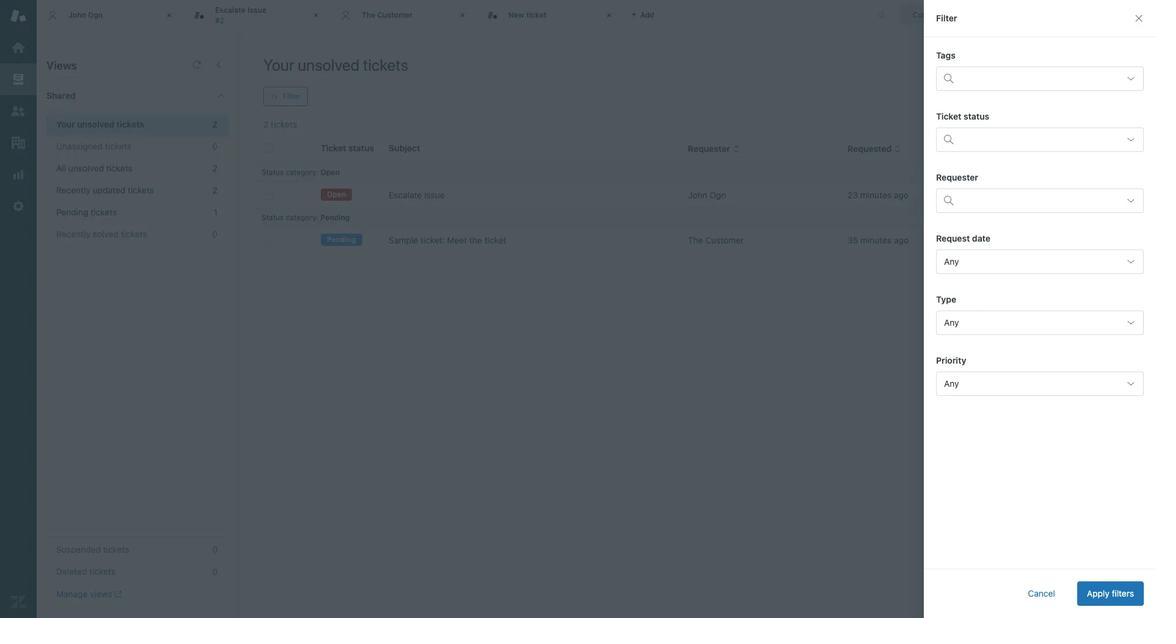 Task type: describe. For each thing, give the bounding box(es) containing it.
subject
[[389, 143, 420, 153]]

0 for unassigned tickets
[[212, 141, 218, 152]]

play button
[[1080, 55, 1132, 79]]

1 vertical spatial your
[[56, 119, 75, 130]]

type inside button
[[923, 144, 944, 154]]

ticket status element
[[936, 128, 1144, 152]]

pending for pending
[[327, 235, 356, 245]]

solved
[[93, 229, 118, 240]]

filter dialog
[[924, 0, 1156, 619]]

recently for recently updated tickets
[[56, 185, 90, 196]]

manage
[[56, 590, 88, 600]]

updated
[[93, 185, 125, 196]]

issue for escalate issue
[[424, 190, 445, 200]]

meet
[[447, 235, 467, 246]]

0 for deleted tickets
[[212, 567, 218, 577]]

minutes for 35
[[860, 235, 892, 246]]

2 for recently updated tickets
[[212, 185, 218, 196]]

type inside the filter dialog
[[936, 295, 956, 305]]

john ogn inside 'row'
[[688, 190, 726, 200]]

tickets up deleted tickets
[[103, 545, 129, 555]]

john ogn inside tab
[[68, 10, 103, 19]]

all unsolved tickets
[[56, 163, 132, 174]]

admin image
[[10, 199, 26, 214]]

tickets up views
[[89, 567, 115, 577]]

close image for new ticket
[[603, 9, 615, 21]]

views
[[46, 59, 77, 72]]

sample ticket: meet the ticket
[[389, 235, 506, 246]]

23
[[848, 190, 858, 200]]

any for type
[[944, 318, 959, 328]]

suspended
[[56, 545, 101, 555]]

tags element
[[936, 67, 1144, 91]]

the customer inside tab
[[362, 10, 413, 19]]

tickets down the customer tab
[[363, 56, 408, 74]]

zendesk support image
[[10, 8, 26, 24]]

requester inside the filter dialog
[[936, 172, 978, 183]]

new
[[508, 10, 524, 19]]

ticket status
[[936, 111, 989, 122]]

escalate for escalate issue #2
[[215, 6, 246, 15]]

filter inside button
[[283, 92, 300, 101]]

pending down the status category: open
[[321, 213, 350, 222]]

any for request date
[[944, 257, 959, 267]]

2 for all unsolved tickets
[[212, 163, 218, 174]]

35 minutes ago
[[848, 235, 909, 246]]

filters
[[1112, 589, 1134, 599]]

unassigned
[[56, 141, 103, 152]]

ogn inside john ogn tab
[[88, 10, 103, 19]]

conversations
[[913, 10, 962, 19]]

shared button
[[37, 78, 204, 114]]

pending tickets
[[56, 207, 117, 218]]

1 horizontal spatial your unsolved tickets
[[263, 56, 408, 74]]

conversations button
[[899, 5, 990, 25]]

filter inside dialog
[[936, 13, 957, 23]]

priority button
[[1031, 144, 1071, 155]]

ago for 35 minutes ago
[[894, 235, 909, 246]]

ticket
[[936, 111, 961, 122]]

john inside tab
[[68, 10, 86, 19]]

status category: open
[[262, 168, 340, 177]]

new ticket
[[508, 10, 547, 19]]

the customer tab
[[330, 0, 477, 31]]

suspended tickets
[[56, 545, 129, 555]]

tickets right the solved
[[121, 229, 147, 240]]

any field for priority
[[936, 372, 1144, 397]]

customers image
[[10, 103, 26, 119]]

requested
[[848, 144, 892, 154]]

minutes for 23
[[860, 190, 892, 200]]

the
[[469, 235, 482, 246]]

manage views link
[[56, 590, 122, 601]]

tickets right updated
[[128, 185, 154, 196]]

close image
[[310, 9, 322, 21]]

tags
[[936, 50, 956, 60]]

deleted tickets
[[56, 567, 115, 577]]

tickets down recently updated tickets
[[91, 207, 117, 218]]

priority inside button
[[1031, 144, 1061, 154]]

request date
[[936, 233, 991, 244]]

status for status category: open
[[262, 168, 284, 177]]

deleted
[[56, 567, 87, 577]]

reporting image
[[10, 167, 26, 183]]

row containing escalate issue
[[254, 183, 1147, 208]]

any field for request date
[[936, 250, 1144, 274]]

any field for type
[[936, 311, 1144, 335]]



Task type: locate. For each thing, give the bounding box(es) containing it.
john ogn tab
[[37, 0, 183, 31]]

2 horizontal spatial close image
[[603, 9, 615, 21]]

ticket right the
[[484, 235, 506, 246]]

4 0 from the top
[[212, 567, 218, 577]]

1 vertical spatial category:
[[286, 213, 318, 222]]

0 horizontal spatial issue
[[247, 6, 266, 15]]

0 vertical spatial john ogn
[[68, 10, 103, 19]]

john up "views"
[[68, 10, 86, 19]]

your unsolved tickets
[[263, 56, 408, 74], [56, 119, 144, 130]]

1 vertical spatial ogn
[[710, 190, 726, 200]]

1 vertical spatial your unsolved tickets
[[56, 119, 144, 130]]

ticket inside tab
[[526, 10, 547, 19]]

escalate for escalate issue
[[389, 190, 422, 200]]

0 horizontal spatial the
[[362, 10, 375, 19]]

requester element
[[936, 189, 1144, 213]]

1 vertical spatial requester
[[936, 172, 978, 183]]

0 vertical spatial ticket
[[526, 10, 547, 19]]

2 any field from the top
[[936, 311, 1144, 335]]

0 horizontal spatial filter
[[283, 92, 300, 101]]

1 horizontal spatial the
[[688, 235, 703, 246]]

2 row from the top
[[254, 228, 1147, 253]]

0 vertical spatial any
[[944, 257, 959, 267]]

issue inside 'row'
[[424, 190, 445, 200]]

0 horizontal spatial your unsolved tickets
[[56, 119, 144, 130]]

type button
[[923, 144, 953, 155]]

status
[[964, 111, 989, 122]]

#2
[[215, 16, 224, 25]]

close image inside john ogn tab
[[163, 9, 175, 21]]

escalate issue link
[[389, 189, 445, 202]]

views
[[90, 590, 112, 600]]

1 recently from the top
[[56, 185, 90, 196]]

35
[[848, 235, 858, 246]]

type down incident on the top of the page
[[936, 295, 956, 305]]

0 vertical spatial john
[[68, 10, 86, 19]]

1 horizontal spatial requester
[[936, 172, 978, 183]]

recently solved tickets
[[56, 229, 147, 240]]

0 vertical spatial type
[[923, 144, 944, 154]]

minutes right 35
[[860, 235, 892, 246]]

0 horizontal spatial escalate
[[215, 6, 246, 15]]

(opens in a new tab) image
[[112, 592, 122, 599]]

2 vertical spatial 2
[[212, 185, 218, 196]]

0 vertical spatial open
[[321, 168, 340, 177]]

2 0 from the top
[[212, 229, 218, 240]]

the customer
[[362, 10, 413, 19], [688, 235, 744, 246]]

the
[[362, 10, 375, 19], [688, 235, 703, 246]]

1 horizontal spatial john
[[688, 190, 707, 200]]

category: down the status category: open
[[286, 213, 318, 222]]

0 horizontal spatial requester
[[688, 144, 730, 154]]

pending up recently solved tickets
[[56, 207, 88, 218]]

0 vertical spatial the
[[362, 10, 375, 19]]

tab
[[183, 0, 330, 31]]

issue
[[247, 6, 266, 15], [424, 190, 445, 200]]

requester button
[[688, 144, 740, 155]]

main element
[[0, 0, 37, 619]]

refresh views pane image
[[192, 60, 202, 70]]

row
[[254, 183, 1147, 208], [254, 228, 1147, 253]]

1 vertical spatial type
[[936, 295, 956, 305]]

ago left problem
[[894, 190, 909, 200]]

1 2 from the top
[[212, 119, 218, 130]]

your up filter button
[[263, 56, 294, 74]]

tickets down shared heading
[[117, 119, 144, 130]]

row containing sample ticket: meet the ticket
[[254, 228, 1147, 253]]

1 vertical spatial priority
[[936, 356, 966, 366]]

ogn
[[88, 10, 103, 19], [710, 190, 726, 200]]

0 vertical spatial ogn
[[88, 10, 103, 19]]

1 vertical spatial row
[[254, 228, 1147, 253]]

1 close image from the left
[[163, 9, 175, 21]]

1 vertical spatial filter
[[283, 92, 300, 101]]

john ogn down requester button at right top
[[688, 190, 726, 200]]

ticket
[[526, 10, 547, 19], [484, 235, 506, 246]]

category: up status category: pending
[[286, 168, 318, 177]]

close image for john ogn
[[163, 9, 175, 21]]

0 vertical spatial issue
[[247, 6, 266, 15]]

pending inside 'row'
[[327, 235, 356, 245]]

escalate inside 'row'
[[389, 190, 422, 200]]

2 status from the top
[[262, 213, 284, 222]]

unsolved down the unassigned
[[68, 163, 104, 174]]

close image for the customer
[[456, 9, 469, 21]]

1 vertical spatial escalate
[[389, 190, 422, 200]]

unsolved down close icon
[[298, 56, 360, 74]]

0 vertical spatial priority
[[1031, 144, 1061, 154]]

issue inside escalate issue #2
[[247, 6, 266, 15]]

ago
[[894, 190, 909, 200], [894, 235, 909, 246]]

your unsolved tickets down close icon
[[263, 56, 408, 74]]

escalate issue #2
[[215, 6, 266, 25]]

0 vertical spatial recently
[[56, 185, 90, 196]]

recently down all in the left top of the page
[[56, 185, 90, 196]]

all
[[56, 163, 66, 174]]

open
[[321, 168, 340, 177], [327, 190, 346, 199]]

the inside 'row'
[[688, 235, 703, 246]]

2 2 from the top
[[212, 163, 218, 174]]

requester
[[688, 144, 730, 154], [936, 172, 978, 183]]

1 horizontal spatial issue
[[424, 190, 445, 200]]

0 vertical spatial category:
[[286, 168, 318, 177]]

ago for 23 minutes ago
[[894, 190, 909, 200]]

close image
[[163, 9, 175, 21], [456, 9, 469, 21], [603, 9, 615, 21]]

escalate issue
[[389, 190, 445, 200]]

0 vertical spatial unsolved
[[298, 56, 360, 74]]

customer inside tab
[[377, 10, 413, 19]]

0 vertical spatial customer
[[377, 10, 413, 19]]

status
[[262, 168, 284, 177], [262, 213, 284, 222]]

1 horizontal spatial filter
[[936, 13, 957, 23]]

close image inside new ticket tab
[[603, 9, 615, 21]]

incident
[[923, 235, 955, 246]]

your unsolved tickets up unassigned tickets
[[56, 119, 144, 130]]

cancel button
[[1018, 582, 1065, 607]]

23 minutes ago
[[848, 190, 909, 200]]

escalate inside escalate issue #2
[[215, 6, 246, 15]]

1 horizontal spatial ticket
[[526, 10, 547, 19]]

tickets
[[363, 56, 408, 74], [117, 119, 144, 130], [105, 141, 131, 152], [106, 163, 132, 174], [128, 185, 154, 196], [91, 207, 117, 218], [121, 229, 147, 240], [103, 545, 129, 555], [89, 567, 115, 577]]

john ogn
[[68, 10, 103, 19], [688, 190, 726, 200]]

filter
[[936, 13, 957, 23], [283, 92, 300, 101]]

ticket inside 'row'
[[484, 235, 506, 246]]

1 vertical spatial recently
[[56, 229, 90, 240]]

apply
[[1087, 589, 1109, 599]]

1 horizontal spatial customer
[[705, 235, 744, 246]]

views image
[[10, 71, 26, 87]]

status for status category: pending
[[262, 213, 284, 222]]

your up the unassigned
[[56, 119, 75, 130]]

0 vertical spatial row
[[254, 183, 1147, 208]]

1
[[214, 207, 218, 218]]

customer
[[377, 10, 413, 19], [705, 235, 744, 246]]

0 horizontal spatial ogn
[[88, 10, 103, 19]]

1 vertical spatial any
[[944, 318, 959, 328]]

1 category: from the top
[[286, 168, 318, 177]]

0 vertical spatial the customer
[[362, 10, 413, 19]]

1 vertical spatial john
[[688, 190, 707, 200]]

cancel
[[1028, 589, 1055, 599]]

1 vertical spatial 2
[[212, 163, 218, 174]]

hide panel views image
[[214, 60, 224, 70]]

Any field
[[936, 250, 1144, 274], [936, 311, 1144, 335], [936, 372, 1144, 397]]

1 vertical spatial any field
[[936, 311, 1144, 335]]

2 close image from the left
[[456, 9, 469, 21]]

tabs tab list
[[37, 0, 865, 31]]

0 horizontal spatial your
[[56, 119, 75, 130]]

shared heading
[[37, 78, 238, 114]]

0 vertical spatial your
[[263, 56, 294, 74]]

ticket:
[[420, 235, 445, 246]]

1 status from the top
[[262, 168, 284, 177]]

open inside 'row'
[[327, 190, 346, 199]]

problem
[[923, 190, 956, 200]]

ticket right new
[[526, 10, 547, 19]]

1 vertical spatial open
[[327, 190, 346, 199]]

request
[[936, 233, 970, 244]]

1 horizontal spatial john ogn
[[688, 190, 726, 200]]

2 vertical spatial any
[[944, 379, 959, 389]]

manage views
[[56, 590, 112, 600]]

type
[[923, 144, 944, 154], [936, 295, 956, 305]]

status up status category: pending
[[262, 168, 284, 177]]

2 recently from the top
[[56, 229, 90, 240]]

escalate
[[215, 6, 246, 15], [389, 190, 422, 200]]

zendesk image
[[10, 595, 26, 611]]

0 horizontal spatial the customer
[[362, 10, 413, 19]]

date
[[972, 233, 991, 244]]

play
[[1105, 62, 1121, 72]]

1 horizontal spatial close image
[[456, 9, 469, 21]]

0 vertical spatial ago
[[894, 190, 909, 200]]

1 vertical spatial the customer
[[688, 235, 744, 246]]

tickets up updated
[[106, 163, 132, 174]]

3 any from the top
[[944, 379, 959, 389]]

minutes
[[860, 190, 892, 200], [860, 235, 892, 246]]

1 vertical spatial ticket
[[484, 235, 506, 246]]

0 horizontal spatial john
[[68, 10, 86, 19]]

unsolved
[[298, 56, 360, 74], [77, 119, 114, 130], [68, 163, 104, 174]]

category: for pending
[[286, 213, 318, 222]]

tickets up the all unsolved tickets
[[105, 141, 131, 152]]

unassigned tickets
[[56, 141, 131, 152]]

type down the ticket
[[923, 144, 944, 154]]

new ticket tab
[[477, 0, 623, 31]]

0 vertical spatial requester
[[688, 144, 730, 154]]

get started image
[[10, 40, 26, 56]]

0 vertical spatial status
[[262, 168, 284, 177]]

priority
[[1031, 144, 1061, 154], [936, 356, 966, 366]]

0 horizontal spatial close image
[[163, 9, 175, 21]]

tab containing escalate issue
[[183, 0, 330, 31]]

2
[[212, 119, 218, 130], [212, 163, 218, 174], [212, 185, 218, 196]]

1 vertical spatial issue
[[424, 190, 445, 200]]

0 horizontal spatial john ogn
[[68, 10, 103, 19]]

1 horizontal spatial escalate
[[389, 190, 422, 200]]

john
[[68, 10, 86, 19], [688, 190, 707, 200]]

2 vertical spatial any field
[[936, 372, 1144, 397]]

pending for pending tickets
[[56, 207, 88, 218]]

0 horizontal spatial ticket
[[484, 235, 506, 246]]

2 category: from the top
[[286, 213, 318, 222]]

ogn inside 'row'
[[710, 190, 726, 200]]

pending
[[56, 207, 88, 218], [321, 213, 350, 222], [327, 235, 356, 245]]

recently updated tickets
[[56, 185, 154, 196]]

3 any field from the top
[[936, 372, 1144, 397]]

any for priority
[[944, 379, 959, 389]]

issue up ticket:
[[424, 190, 445, 200]]

recently for recently solved tickets
[[56, 229, 90, 240]]

3 2 from the top
[[212, 185, 218, 196]]

3 0 from the top
[[212, 545, 218, 555]]

unsolved up unassigned tickets
[[77, 119, 114, 130]]

escalate up #2
[[215, 6, 246, 15]]

status category: pending
[[262, 213, 350, 222]]

recently down pending tickets
[[56, 229, 90, 240]]

0 horizontal spatial priority
[[936, 356, 966, 366]]

0 vertical spatial minutes
[[860, 190, 892, 200]]

0 horizontal spatial customer
[[377, 10, 413, 19]]

john down requester button at right top
[[688, 190, 707, 200]]

recently
[[56, 185, 90, 196], [56, 229, 90, 240]]

1 vertical spatial the
[[688, 235, 703, 246]]

1 vertical spatial unsolved
[[77, 119, 114, 130]]

issue for escalate issue #2
[[247, 6, 266, 15]]

1 vertical spatial minutes
[[860, 235, 892, 246]]

0 vertical spatial escalate
[[215, 6, 246, 15]]

1 any field from the top
[[936, 250, 1144, 274]]

minutes right the 23
[[860, 190, 892, 200]]

john inside 'row'
[[688, 190, 707, 200]]

escalate up sample
[[389, 190, 422, 200]]

3 close image from the left
[[603, 9, 615, 21]]

priority inside the filter dialog
[[936, 356, 966, 366]]

1 horizontal spatial priority
[[1031, 144, 1061, 154]]

1 vertical spatial status
[[262, 213, 284, 222]]

0 vertical spatial filter
[[936, 13, 957, 23]]

close drawer image
[[1134, 13, 1144, 23]]

1 any from the top
[[944, 257, 959, 267]]

0 for suspended tickets
[[212, 545, 218, 555]]

1 horizontal spatial the customer
[[688, 235, 744, 246]]

john ogn up "views"
[[68, 10, 103, 19]]

shared
[[46, 90, 76, 101]]

sample
[[389, 235, 418, 246]]

1 row from the top
[[254, 183, 1147, 208]]

apply filters
[[1087, 589, 1134, 599]]

1 vertical spatial ago
[[894, 235, 909, 246]]

requested button
[[848, 144, 901, 155]]

0
[[212, 141, 218, 152], [212, 229, 218, 240], [212, 545, 218, 555], [212, 567, 218, 577]]

ago left incident on the top of the page
[[894, 235, 909, 246]]

organizations image
[[10, 135, 26, 151]]

requester inside button
[[688, 144, 730, 154]]

0 vertical spatial 2
[[212, 119, 218, 130]]

1 horizontal spatial your
[[263, 56, 294, 74]]

apply filters button
[[1077, 582, 1144, 607]]

any
[[944, 257, 959, 267], [944, 318, 959, 328], [944, 379, 959, 389]]

0 vertical spatial your unsolved tickets
[[263, 56, 408, 74]]

status down the status category: open
[[262, 213, 284, 222]]

pending down status category: pending
[[327, 235, 356, 245]]

1 horizontal spatial ogn
[[710, 190, 726, 200]]

2 vertical spatial unsolved
[[68, 163, 104, 174]]

0 for recently solved tickets
[[212, 229, 218, 240]]

close image inside the customer tab
[[456, 9, 469, 21]]

1 vertical spatial customer
[[705, 235, 744, 246]]

category: for open
[[286, 168, 318, 177]]

sample ticket: meet the ticket link
[[389, 235, 506, 247]]

your
[[263, 56, 294, 74], [56, 119, 75, 130]]

customer inside 'row'
[[705, 235, 744, 246]]

category:
[[286, 168, 318, 177], [286, 213, 318, 222]]

1 vertical spatial john ogn
[[688, 190, 726, 200]]

filter button
[[263, 87, 308, 106]]

the inside tab
[[362, 10, 375, 19]]

1 0 from the top
[[212, 141, 218, 152]]

2 any from the top
[[944, 318, 959, 328]]

the customer inside 'row'
[[688, 235, 744, 246]]

0 vertical spatial any field
[[936, 250, 1144, 274]]

2 for your unsolved tickets
[[212, 119, 218, 130]]

issue left close icon
[[247, 6, 266, 15]]



Task type: vqa. For each thing, say whether or not it's contained in the screenshot.
Agent
no



